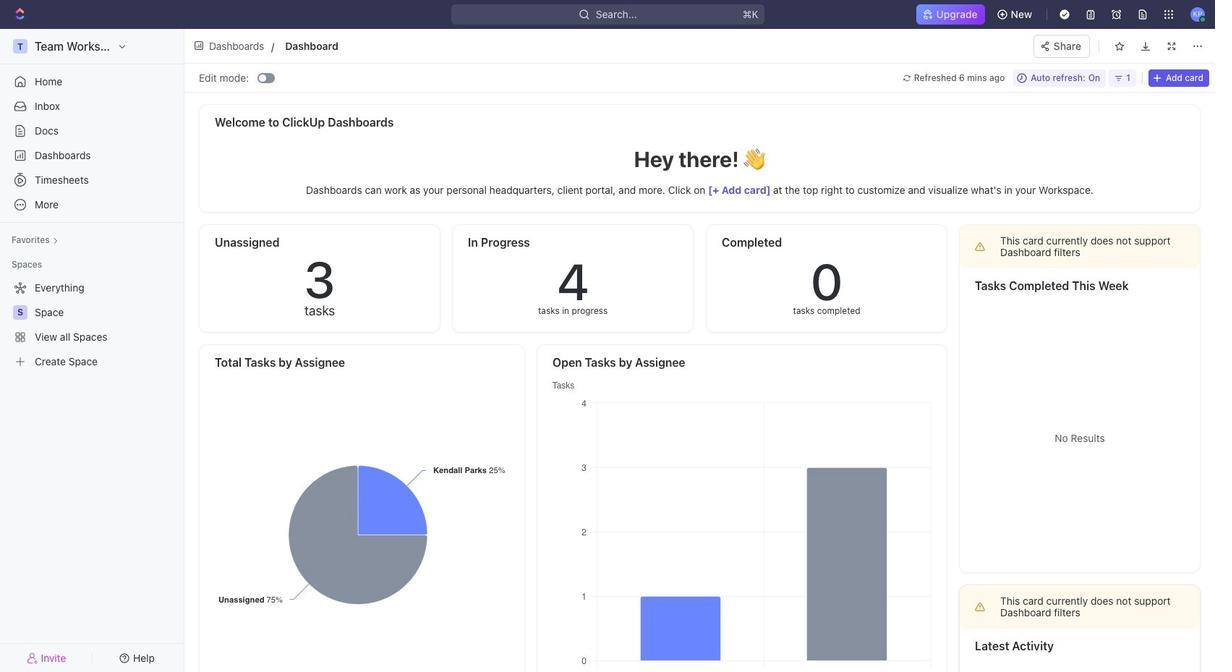 Task type: describe. For each thing, give the bounding box(es) containing it.
space, , element
[[13, 305, 27, 320]]

tree inside sidebar navigation
[[6, 276, 178, 373]]

sidebar navigation
[[0, 29, 187, 672]]

team workspace, , element
[[13, 39, 27, 54]]



Task type: vqa. For each thing, say whether or not it's contained in the screenshot.
Sidebar navigation
yes



Task type: locate. For each thing, give the bounding box(es) containing it.
invite user image
[[26, 651, 38, 664]]

None text field
[[285, 37, 600, 55]]

tree
[[6, 276, 178, 373]]



